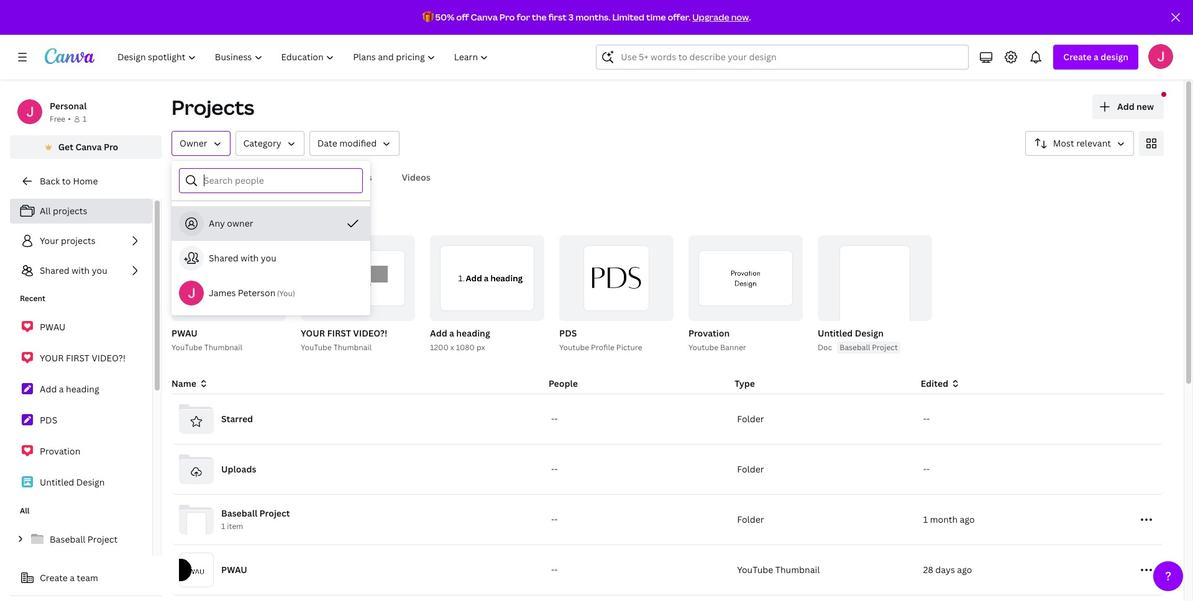 Task type: locate. For each thing, give the bounding box(es) containing it.
james peterson ( you )
[[209, 287, 295, 299]]

1 vertical spatial projects
[[61, 235, 95, 247]]

your for your first video?!
[[40, 352, 64, 364]]

0 vertical spatial add
[[1117, 101, 1134, 112]]

0 vertical spatial ago
[[960, 514, 975, 526]]

ago for 28 days ago
[[957, 564, 972, 576]]

canva right off
[[471, 11, 498, 23]]

1 vertical spatial add
[[430, 327, 447, 339]]

people
[[549, 378, 578, 390]]

peterson
[[238, 287, 276, 299]]

create inside dropdown button
[[1063, 51, 1092, 63]]

0 vertical spatial projects
[[53, 205, 87, 217]]

design
[[855, 327, 884, 339], [76, 477, 105, 488]]

date
[[317, 137, 337, 149]]

video?! for your first video?!
[[92, 352, 126, 364]]

0 vertical spatial folder
[[737, 413, 764, 425]]

add down your first video?! link
[[40, 383, 57, 395]]

create inside button
[[40, 572, 68, 584]]

recent down 'all' "button"
[[172, 205, 224, 226]]

1 horizontal spatial add
[[430, 327, 447, 339]]

all projects
[[40, 205, 87, 217]]

1 vertical spatial pds
[[40, 414, 57, 426]]

pds
[[559, 327, 577, 339], [40, 414, 57, 426]]

baseball project
[[840, 342, 898, 353], [50, 534, 118, 546]]

provation inside provation youtube banner
[[688, 327, 730, 339]]

shared with you down your projects
[[40, 265, 107, 277]]

shared with you for the shared with you link
[[40, 265, 107, 277]]

1 horizontal spatial recent
[[172, 205, 224, 226]]

0 horizontal spatial provation
[[40, 446, 80, 457]]

shared with you down owner
[[209, 252, 276, 264]]

1 left item
[[221, 522, 225, 532]]

projects right your
[[61, 235, 95, 247]]

pwau
[[40, 321, 65, 333], [172, 327, 198, 339], [221, 564, 247, 576]]

baseball up create a team
[[50, 534, 85, 546]]

you down 'your projects' link
[[92, 265, 107, 277]]

all inside "button"
[[176, 172, 188, 183]]

pds inside "pds youtube profile picture"
[[559, 327, 577, 339]]

1 vertical spatial design
[[76, 477, 105, 488]]

projects for your projects
[[61, 235, 95, 247]]

a inside create a design dropdown button
[[1094, 51, 1099, 63]]

pds link
[[10, 408, 152, 434]]

untitled inside untitled design link
[[40, 477, 74, 488]]

0 vertical spatial heading
[[456, 327, 490, 339]]

1 horizontal spatial pds
[[559, 327, 577, 339]]

thumbnail inside the pwau youtube thumbnail
[[204, 342, 242, 353]]

2 vertical spatial baseball
[[50, 534, 85, 546]]

1 horizontal spatial with
[[241, 252, 259, 264]]

first inside the your first video?! youtube thumbnail
[[327, 327, 351, 339]]

1
[[83, 114, 87, 124], [518, 306, 522, 316], [923, 514, 928, 526], [221, 522, 225, 532]]

provation up banner
[[688, 327, 730, 339]]

1 horizontal spatial baseball project
[[840, 342, 898, 353]]

2 folder from the top
[[737, 464, 764, 475]]

shared
[[209, 252, 238, 264], [40, 265, 69, 277]]

pro
[[500, 11, 515, 23], [104, 141, 118, 153]]

1 horizontal spatial you
[[261, 252, 276, 264]]

Sort by button
[[1025, 131, 1134, 156]]

0 vertical spatial baseball project
[[840, 342, 898, 353]]

shared with you button
[[172, 241, 370, 276]]

days
[[935, 564, 955, 576]]

baseball down untitled design button
[[840, 342, 870, 353]]

🎁 50% off canva pro for the first 3 months. limited time offer. upgrade now .
[[422, 11, 751, 23]]

0 horizontal spatial with
[[72, 265, 90, 277]]

0 vertical spatial untitled design
[[818, 327, 884, 339]]

1 horizontal spatial video?!
[[353, 327, 387, 339]]

2 list from the top
[[10, 314, 152, 496]]

a up x
[[449, 327, 454, 339]]

of
[[523, 306, 530, 316]]

1 vertical spatial your
[[40, 352, 64, 364]]

first inside list
[[66, 352, 89, 364]]

all button
[[172, 166, 193, 190]]

your for your first video?! youtube thumbnail
[[301, 327, 325, 339]]

thumbnail inside the your first video?! youtube thumbnail
[[333, 342, 372, 353]]

2 youtube from the left
[[688, 342, 718, 353]]

untitled down 'provation' link
[[40, 477, 74, 488]]

1080
[[456, 342, 475, 353]]

Search search field
[[621, 45, 944, 69]]

your inside the your first video?! youtube thumbnail
[[301, 327, 325, 339]]

0 horizontal spatial design
[[76, 477, 105, 488]]

with for the shared with you link
[[72, 265, 90, 277]]

projects down back to home
[[53, 205, 87, 217]]

projects for all projects
[[53, 205, 87, 217]]

name
[[172, 378, 196, 390]]

0 horizontal spatial heading
[[66, 383, 99, 395]]

0 vertical spatial create
[[1063, 51, 1092, 63]]

1 for 1
[[83, 114, 87, 124]]

add left new
[[1117, 101, 1134, 112]]

1 horizontal spatial all
[[40, 205, 51, 217]]

0 vertical spatial shared with you
[[209, 252, 276, 264]]

1 horizontal spatial create
[[1063, 51, 1092, 63]]

None search field
[[596, 45, 969, 70]]

1 vertical spatial canva
[[75, 141, 102, 153]]

james peterson image
[[1148, 44, 1173, 69]]

0 horizontal spatial all
[[20, 506, 30, 516]]

pwau down item
[[221, 564, 247, 576]]

design up baseball project button
[[855, 327, 884, 339]]

a down your first video?! link
[[59, 383, 64, 395]]

1 horizontal spatial canva
[[471, 11, 498, 23]]

1 vertical spatial shared
[[40, 265, 69, 277]]

2 horizontal spatial pwau
[[221, 564, 247, 576]]

type
[[735, 378, 755, 390]]

1 horizontal spatial youtube
[[688, 342, 718, 353]]

1 horizontal spatial pro
[[500, 11, 515, 23]]

0 vertical spatial your
[[301, 327, 325, 339]]

0 horizontal spatial untitled
[[40, 477, 74, 488]]

1 horizontal spatial baseball
[[221, 508, 257, 520]]

1 horizontal spatial thumbnail
[[333, 342, 372, 353]]

2 vertical spatial folder
[[737, 514, 764, 526]]

get
[[58, 141, 73, 153]]

your first video?! link
[[10, 345, 152, 372]]

baseball up item
[[221, 508, 257, 520]]

0 vertical spatial provation
[[688, 327, 730, 339]]

shared down your
[[40, 265, 69, 277]]

add a heading
[[40, 383, 99, 395]]

🎁
[[422, 11, 433, 23]]

0 horizontal spatial video?!
[[92, 352, 126, 364]]

ago
[[960, 514, 975, 526], [957, 564, 972, 576]]

2 horizontal spatial all
[[176, 172, 188, 183]]

0 vertical spatial baseball
[[840, 342, 870, 353]]

ago right 'month'
[[960, 514, 975, 526]]

1 horizontal spatial first
[[327, 327, 351, 339]]

team
[[77, 572, 98, 584]]

baseball project inside button
[[840, 342, 898, 353]]

canva right get
[[75, 141, 102, 153]]

baseball project down untitled design button
[[840, 342, 898, 353]]

james peterson option
[[172, 276, 370, 311]]

0 horizontal spatial your
[[40, 352, 64, 364]]

shared up james
[[209, 252, 238, 264]]

0 horizontal spatial pro
[[104, 141, 118, 153]]

a left design
[[1094, 51, 1099, 63]]

free
[[50, 114, 65, 124]]

1 horizontal spatial pwau
[[172, 327, 198, 339]]

1 vertical spatial recent
[[20, 293, 45, 304]]

1 horizontal spatial your
[[301, 327, 325, 339]]

0 vertical spatial video?!
[[353, 327, 387, 339]]

0 vertical spatial untitled
[[818, 327, 853, 339]]

add new button
[[1092, 94, 1164, 119]]

0 horizontal spatial canva
[[75, 141, 102, 153]]

2 vertical spatial all
[[20, 506, 30, 516]]

2 horizontal spatial youtube
[[737, 564, 773, 576]]

a for create a team
[[70, 572, 75, 584]]

0 horizontal spatial add
[[40, 383, 57, 395]]

youtube down provation button
[[688, 342, 718, 353]]

1 vertical spatial folder
[[737, 464, 764, 475]]

0 horizontal spatial baseball
[[50, 534, 85, 546]]

heading up px
[[456, 327, 490, 339]]

px
[[477, 342, 485, 353]]

1 vertical spatial with
[[72, 265, 90, 277]]

list box
[[172, 206, 370, 311]]

add for add a heading
[[40, 383, 57, 395]]

list
[[10, 199, 152, 283], [10, 314, 152, 496]]

untitled design
[[818, 327, 884, 339], [40, 477, 105, 488]]

2 horizontal spatial baseball
[[840, 342, 870, 353]]

video?! inside the your first video?! youtube thumbnail
[[353, 327, 387, 339]]

0 horizontal spatial you
[[92, 265, 107, 277]]

heading down your first video?! link
[[66, 383, 99, 395]]

modified
[[339, 137, 377, 149]]

add inside dropdown button
[[1117, 101, 1134, 112]]

1 horizontal spatial shared
[[209, 252, 238, 264]]

1 right •
[[83, 114, 87, 124]]

1 youtube from the left
[[559, 342, 589, 353]]

first
[[548, 11, 567, 23]]

canva inside button
[[75, 141, 102, 153]]

0 vertical spatial list
[[10, 199, 152, 283]]

0 vertical spatial canva
[[471, 11, 498, 23]]

a inside create a team button
[[70, 572, 75, 584]]

0 horizontal spatial create
[[40, 572, 68, 584]]

1 of 2
[[518, 306, 536, 316]]

1 horizontal spatial project
[[259, 508, 290, 520]]

with inside button
[[241, 252, 259, 264]]

a inside add a heading 1200 x 1080 px
[[449, 327, 454, 339]]

youtube down pds button on the left of the page
[[559, 342, 589, 353]]

0 horizontal spatial shared with you
[[40, 265, 107, 277]]

pro up back to home link
[[104, 141, 118, 153]]

create for create a design
[[1063, 51, 1092, 63]]

0 vertical spatial first
[[327, 327, 351, 339]]

recent down the shared with you link
[[20, 293, 45, 304]]

pwau inside the pwau youtube thumbnail
[[172, 327, 198, 339]]

pro left for
[[500, 11, 515, 23]]

0 horizontal spatial recent
[[20, 293, 45, 304]]

create for create a team
[[40, 572, 68, 584]]

project
[[872, 342, 898, 353], [259, 508, 290, 520], [88, 534, 118, 546]]

1 for 1 month ago
[[923, 514, 928, 526]]

1 vertical spatial first
[[66, 352, 89, 364]]

add up 1200
[[430, 327, 447, 339]]

provation down pds link
[[40, 446, 80, 457]]

baseball
[[840, 342, 870, 353], [221, 508, 257, 520], [50, 534, 85, 546]]

you down any owner option
[[261, 252, 276, 264]]

0 horizontal spatial thumbnail
[[204, 342, 242, 353]]

pwau up name
[[172, 327, 198, 339]]

1 vertical spatial pro
[[104, 141, 118, 153]]

any owner option
[[172, 206, 370, 241]]

youtube
[[172, 342, 202, 353], [301, 342, 332, 353], [737, 564, 773, 576]]

personal
[[50, 100, 87, 112]]

to
[[62, 175, 71, 187]]

ago right days
[[957, 564, 972, 576]]

heading inside add a heading 1200 x 1080 px
[[456, 327, 490, 339]]

create left team
[[40, 572, 68, 584]]

a inside add a heading link
[[59, 383, 64, 395]]

1 left 'month'
[[923, 514, 928, 526]]

owner
[[180, 137, 207, 149]]

1 horizontal spatial provation
[[688, 327, 730, 339]]

add a heading 1200 x 1080 px
[[430, 327, 490, 353]]

a left team
[[70, 572, 75, 584]]

with down 'your projects' link
[[72, 265, 90, 277]]

2 vertical spatial project
[[88, 534, 118, 546]]

shared inside button
[[209, 252, 238, 264]]

0 horizontal spatial project
[[88, 534, 118, 546]]

first for your first video?!
[[66, 352, 89, 364]]

1 horizontal spatial untitled design
[[818, 327, 884, 339]]

youtube inside "pds youtube profile picture"
[[559, 342, 589, 353]]

0 vertical spatial shared
[[209, 252, 238, 264]]

•
[[68, 114, 71, 124]]

heading
[[456, 327, 490, 339], [66, 383, 99, 395]]

provation button
[[688, 326, 730, 342]]

0 horizontal spatial youtube
[[172, 342, 202, 353]]

profile
[[591, 342, 614, 353]]

0 horizontal spatial baseball project
[[50, 534, 118, 546]]

1 horizontal spatial youtube
[[301, 342, 332, 353]]

1 vertical spatial provation
[[40, 446, 80, 457]]

shared with you inside shared with you button
[[209, 252, 276, 264]]

untitled up doc
[[818, 327, 853, 339]]

1 vertical spatial baseball
[[221, 508, 257, 520]]

1 vertical spatial heading
[[66, 383, 99, 395]]

with for shared with you button
[[241, 252, 259, 264]]

0 vertical spatial with
[[241, 252, 259, 264]]

1 vertical spatial shared with you
[[40, 265, 107, 277]]

list box containing any owner
[[172, 206, 370, 311]]

back
[[40, 175, 60, 187]]

back to home link
[[10, 169, 162, 194]]

with up james peterson ( you )
[[241, 252, 259, 264]]

0 horizontal spatial first
[[66, 352, 89, 364]]

1 horizontal spatial design
[[855, 327, 884, 339]]

add inside add a heading 1200 x 1080 px
[[430, 327, 447, 339]]

videos button
[[397, 166, 435, 190]]

a for add a heading 1200 x 1080 px
[[449, 327, 454, 339]]

0 horizontal spatial youtube
[[559, 342, 589, 353]]

heading inside list
[[66, 383, 99, 395]]

0 vertical spatial pro
[[500, 11, 515, 23]]

1 vertical spatial untitled design
[[40, 477, 105, 488]]

untitled design down 'provation' link
[[40, 477, 105, 488]]

you
[[261, 252, 276, 264], [92, 265, 107, 277]]

1 horizontal spatial untitled
[[818, 327, 853, 339]]

pro inside button
[[104, 141, 118, 153]]

untitled design up baseball project button
[[818, 327, 884, 339]]

provation youtube banner
[[688, 327, 746, 353]]

baseball project up team
[[50, 534, 118, 546]]

create left design
[[1063, 51, 1092, 63]]

0 vertical spatial project
[[872, 342, 898, 353]]

youtube inside provation youtube banner
[[688, 342, 718, 353]]

1 folder from the top
[[737, 413, 764, 425]]

you inside list
[[92, 265, 107, 277]]

1 list from the top
[[10, 199, 152, 283]]

pds for pds
[[40, 414, 57, 426]]

2 horizontal spatial project
[[872, 342, 898, 353]]

design
[[1101, 51, 1128, 63]]

shared with you inside the shared with you link
[[40, 265, 107, 277]]

you inside button
[[261, 252, 276, 264]]

design down 'provation' link
[[76, 477, 105, 488]]

1 horizontal spatial shared with you
[[209, 252, 276, 264]]

Date modified button
[[309, 131, 400, 156]]

0 horizontal spatial shared
[[40, 265, 69, 277]]

projects
[[172, 94, 254, 121]]

pds inside list
[[40, 414, 57, 426]]

pwau up your first video?! link
[[40, 321, 65, 333]]

1 left of
[[518, 306, 522, 316]]

create a design
[[1063, 51, 1128, 63]]

canva
[[471, 11, 498, 23], [75, 141, 102, 153]]

you for shared with you button
[[261, 252, 276, 264]]

all for all projects
[[40, 205, 51, 217]]

all
[[176, 172, 188, 183], [40, 205, 51, 217], [20, 506, 30, 516]]

1 vertical spatial create
[[40, 572, 68, 584]]

get canva pro
[[58, 141, 118, 153]]

video?!
[[353, 327, 387, 339], [92, 352, 126, 364]]

thumbnail
[[204, 342, 242, 353], [333, 342, 372, 353], [775, 564, 820, 576]]

provation inside 'provation' link
[[40, 446, 80, 457]]

all for 'all' "button"
[[176, 172, 188, 183]]



Task type: describe. For each thing, give the bounding box(es) containing it.
)
[[293, 288, 295, 299]]

time
[[646, 11, 666, 23]]

0 horizontal spatial untitled design
[[40, 477, 105, 488]]

images
[[342, 172, 372, 183]]

off
[[456, 11, 469, 23]]

your first video?!
[[40, 352, 126, 364]]

folder for uploads
[[737, 464, 764, 475]]

x
[[450, 342, 454, 353]]

28
[[923, 564, 933, 576]]

ago for 1 month ago
[[960, 514, 975, 526]]

new
[[1137, 101, 1154, 112]]

project inside the "baseball project 1 item"
[[259, 508, 290, 520]]

your projects
[[40, 235, 95, 247]]

baseball project link
[[10, 527, 152, 553]]

shared with you link
[[10, 258, 152, 283]]

list containing pwau
[[10, 314, 152, 496]]

pds button
[[559, 326, 577, 342]]

your
[[40, 235, 59, 247]]

Owner button
[[172, 131, 230, 156]]

images button
[[337, 166, 377, 190]]

get canva pro button
[[10, 135, 162, 159]]

date modified
[[317, 137, 377, 149]]

Search people search field
[[204, 169, 355, 193]]

provation link
[[10, 439, 152, 465]]

pds youtube profile picture
[[559, 327, 642, 353]]

video?! for your first video?! youtube thumbnail
[[353, 327, 387, 339]]

uploads
[[221, 464, 256, 475]]

shared for shared with you button
[[209, 252, 238, 264]]

home
[[73, 175, 98, 187]]

picture
[[616, 342, 642, 353]]

create a team
[[40, 572, 98, 584]]

add new
[[1117, 101, 1154, 112]]

most relevant
[[1053, 137, 1111, 149]]

upgrade
[[692, 11, 729, 23]]

edited button
[[921, 377, 1097, 391]]

folders
[[218, 172, 249, 183]]

heading for add a heading
[[66, 383, 99, 395]]

shared with you for shared with you button
[[209, 252, 276, 264]]

upgrade now button
[[692, 11, 749, 23]]

a for create a design
[[1094, 51, 1099, 63]]

now
[[731, 11, 749, 23]]

.
[[749, 11, 751, 23]]

starred
[[221, 413, 253, 425]]

heading for add a heading 1200 x 1080 px
[[456, 327, 490, 339]]

project inside button
[[872, 342, 898, 353]]

videos
[[402, 172, 430, 183]]

all projects link
[[10, 199, 152, 224]]

name button
[[172, 377, 209, 391]]

pwau youtube thumbnail
[[172, 327, 242, 353]]

50%
[[435, 11, 454, 23]]

provation for provation youtube banner
[[688, 327, 730, 339]]

baseball project 1 item
[[221, 508, 290, 532]]

untitled inside untitled design button
[[818, 327, 853, 339]]

Category button
[[235, 131, 304, 156]]

back to home
[[40, 175, 98, 187]]

add a heading link
[[10, 377, 152, 403]]

free •
[[50, 114, 71, 124]]

any owner button
[[172, 206, 370, 241]]

folder for starred
[[737, 413, 764, 425]]

any
[[209, 217, 225, 229]]

untitled design button
[[818, 326, 884, 342]]

add for add new
[[1117, 101, 1134, 112]]

design inside button
[[855, 327, 884, 339]]

doc
[[818, 342, 832, 353]]

most
[[1053, 137, 1074, 149]]

you for the shared with you link
[[92, 265, 107, 277]]

list containing all projects
[[10, 199, 152, 283]]

item
[[227, 522, 243, 532]]

youtube inside the your first video?! youtube thumbnail
[[301, 342, 332, 353]]

baseball inside the "baseball project 1 item"
[[221, 508, 257, 520]]

0 horizontal spatial pwau
[[40, 321, 65, 333]]

add a heading button
[[430, 326, 490, 342]]

baseball inside baseball project link
[[50, 534, 85, 546]]

2 horizontal spatial thumbnail
[[775, 564, 820, 576]]

first for your first video?! youtube thumbnail
[[327, 327, 351, 339]]

james
[[209, 287, 236, 299]]

pwau link
[[10, 314, 152, 341]]

category
[[243, 137, 281, 149]]

pds for pds youtube profile picture
[[559, 327, 577, 339]]

1 vertical spatial baseball project
[[50, 534, 118, 546]]

1 inside the "baseball project 1 item"
[[221, 522, 225, 532]]

your first video?! youtube thumbnail
[[301, 327, 387, 353]]

youtube thumbnail
[[737, 564, 820, 576]]

the
[[532, 11, 547, 23]]

3
[[568, 11, 574, 23]]

untitled design link
[[10, 470, 152, 496]]

a for add a heading
[[59, 383, 64, 395]]

add for add a heading 1200 x 1080 px
[[430, 327, 447, 339]]

2
[[532, 306, 536, 316]]

1 for 1 of 2
[[518, 306, 522, 316]]

month
[[930, 514, 958, 526]]

your first video?! button
[[301, 326, 387, 342]]

(
[[277, 288, 279, 299]]

top level navigation element
[[109, 45, 499, 70]]

pwau button
[[172, 326, 198, 342]]

offer.
[[668, 11, 691, 23]]

youtube for provation
[[688, 342, 718, 353]]

your projects link
[[10, 229, 152, 254]]

1200
[[430, 342, 449, 353]]

1 month ago
[[923, 514, 975, 526]]

youtube for pds
[[559, 342, 589, 353]]

you
[[279, 288, 293, 299]]

baseball inside baseball project button
[[840, 342, 870, 353]]

months.
[[575, 11, 611, 23]]

limited
[[612, 11, 644, 23]]

provation for provation
[[40, 446, 80, 457]]

banner
[[720, 342, 746, 353]]

create a design button
[[1053, 45, 1138, 70]]

3 folder from the top
[[737, 514, 764, 526]]

baseball project button
[[837, 342, 900, 354]]

youtube inside the pwau youtube thumbnail
[[172, 342, 202, 353]]

owner
[[227, 217, 253, 229]]

0 vertical spatial recent
[[172, 205, 224, 226]]

create a team button
[[10, 566, 162, 591]]

shared with you option
[[172, 241, 370, 276]]

shared for the shared with you link
[[40, 265, 69, 277]]



Task type: vqa. For each thing, say whether or not it's contained in the screenshot.
All projects link
yes



